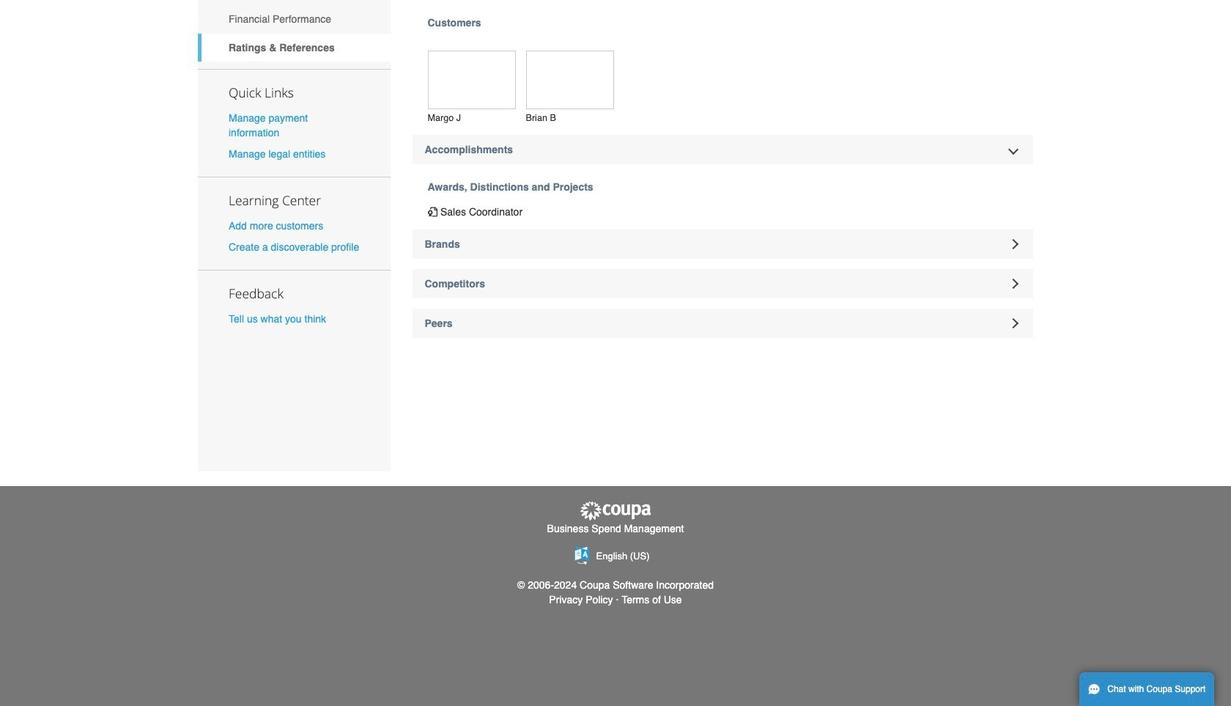Task type: describe. For each thing, give the bounding box(es) containing it.
2 heading from the top
[[412, 230, 1034, 259]]



Task type: vqa. For each thing, say whether or not it's contained in the screenshot.
4th HEADING from the bottom of the page
yes



Task type: locate. For each thing, give the bounding box(es) containing it.
1 heading from the top
[[412, 135, 1034, 164]]

coupa supplier portal image
[[579, 501, 653, 522]]

4 heading from the top
[[412, 309, 1034, 338]]

heading
[[412, 135, 1034, 164], [412, 230, 1034, 259], [412, 269, 1034, 299], [412, 309, 1034, 338]]

margo j image
[[428, 50, 516, 109]]

3 heading from the top
[[412, 269, 1034, 299]]

brian b image
[[526, 50, 614, 109]]



